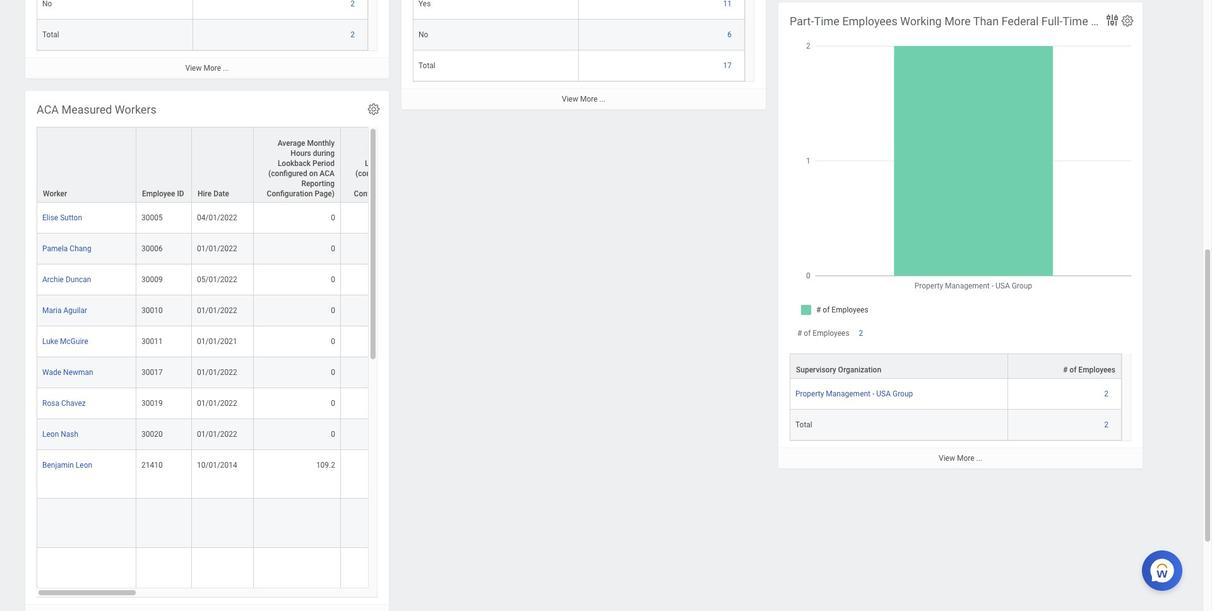 Task type: locate. For each thing, give the bounding box(es) containing it.
1 average from the left
[[278, 139, 305, 148]]

during inside average monthly hours during lookback period (configured on aca reporting configuration page)
[[313, 149, 335, 158]]

row containing elise sutton
[[37, 203, 1122, 234]]

0 vertical spatial view more ... link
[[25, 58, 389, 78]]

0 horizontal spatial view more ... link
[[25, 58, 389, 78]]

employee id button
[[136, 128, 191, 202]]

6 0 from the top
[[331, 368, 335, 377]]

0 horizontal spatial average
[[278, 139, 305, 148]]

configuration for average monthly hours during lookback period (configured on aca reporting configuration page)
[[267, 189, 313, 198]]

maria aguilar link
[[42, 304, 87, 315]]

1 horizontal spatial during
[[400, 149, 422, 158]]

2 reporting from the left
[[389, 179, 422, 188]]

1 horizontal spatial (configured
[[355, 169, 394, 178]]

0 horizontal spatial page)
[[315, 189, 335, 198]]

0 vertical spatial ...
[[223, 64, 229, 73]]

2 on from the left
[[396, 169, 405, 178]]

view more ... inside part-time employees for aca element
[[562, 95, 605, 104]]

more
[[945, 15, 971, 28], [204, 64, 221, 73], [580, 95, 598, 104], [957, 454, 974, 463]]

1 01/01/2022 from the top
[[197, 244, 237, 253]]

0 horizontal spatial period
[[313, 159, 335, 168]]

1 horizontal spatial aca
[[320, 169, 335, 178]]

row containing wade newman
[[37, 357, 1122, 388]]

2 vertical spatial ...
[[976, 454, 982, 463]]

configuration inside average weekly hours during lookback period (configured on aca reporting configuration page)
[[354, 189, 400, 198]]

30017
[[141, 368, 163, 377]]

on down weekly
[[396, 169, 405, 178]]

aca inside average weekly hours during lookback period (configured on aca reporting configuration page)
[[407, 169, 422, 178]]

benjamin
[[42, 461, 74, 470]]

2 lookback from the left
[[365, 159, 398, 168]]

1 horizontal spatial view
[[562, 95, 578, 104]]

1 horizontal spatial on
[[396, 169, 405, 178]]

average left monthly
[[278, 139, 305, 148]]

hours down monthly
[[291, 149, 311, 158]]

2 configuration from the left
[[354, 189, 400, 198]]

on inside average weekly hours during lookback period (configured on aca reporting configuration page)
[[396, 169, 405, 178]]

rosa chavez
[[42, 399, 86, 408]]

lookback for monthly
[[278, 159, 311, 168]]

aca down weekly
[[407, 169, 422, 178]]

... for 6
[[599, 95, 605, 104]]

10/01/2014
[[197, 461, 237, 470]]

17
[[723, 61, 732, 70]]

configuration for average weekly hours during lookback period (configured on aca reporting configuration page)
[[354, 189, 400, 198]]

employees
[[842, 15, 897, 28], [813, 329, 849, 338], [1078, 366, 1115, 375]]

hours for monthly
[[291, 149, 311, 158]]

2 vertical spatial employees
[[1078, 366, 1115, 375]]

30005
[[141, 213, 163, 222]]

leon left 'nash'
[[42, 430, 59, 439]]

page) down weekly
[[402, 189, 422, 198]]

2 inside 2 button
[[351, 30, 355, 39]]

... inside part-time employees for aca element
[[599, 95, 605, 104]]

management
[[826, 390, 871, 399]]

(configured inside average weekly hours during lookback period (configured on aca reporting configuration page)
[[355, 169, 394, 178]]

2 horizontal spatial ...
[[976, 454, 982, 463]]

aca for average monthly hours during lookback period (configured on aca reporting configuration page)
[[320, 169, 335, 178]]

leon right 'benjamin'
[[76, 461, 92, 470]]

01/01/2022 for 30006
[[197, 244, 237, 253]]

(configured
[[268, 169, 307, 178], [355, 169, 394, 178]]

view more ... link for 6
[[402, 88, 766, 109]]

4 0 from the top
[[331, 306, 335, 315]]

hours inside average monthly hours during lookback period (configured on aca reporting configuration page)
[[291, 149, 311, 158]]

average inside average monthly hours during lookback period (configured on aca reporting configuration page)
[[278, 139, 305, 148]]

time
[[814, 15, 840, 28], [1063, 15, 1088, 28]]

2 vertical spatial view more ...
[[939, 454, 982, 463]]

during
[[313, 149, 335, 158], [400, 149, 422, 158]]

group
[[893, 390, 913, 399]]

aca
[[37, 103, 59, 116], [320, 169, 335, 178], [407, 169, 422, 178]]

2 horizontal spatial view
[[939, 454, 955, 463]]

...
[[223, 64, 229, 73], [599, 95, 605, 104], [976, 454, 982, 463]]

aca left measured
[[37, 103, 59, 116]]

2 horizontal spatial aca
[[407, 169, 422, 178]]

part-time employees working more than federal full-time standard element
[[778, 3, 1143, 469]]

4 01/01/2022 from the top
[[197, 399, 237, 408]]

1 hours from the left
[[291, 149, 311, 158]]

configure part-time employees working more than federal full-time standard image
[[1121, 14, 1134, 28]]

view inside part-time employees for aca element
[[562, 95, 578, 104]]

1 horizontal spatial view more ... link
[[402, 88, 766, 109]]

2 horizontal spatial view more ...
[[939, 454, 982, 463]]

30020
[[141, 430, 163, 439]]

of
[[804, 329, 811, 338], [1070, 366, 1077, 375]]

2 hours from the left
[[378, 149, 398, 158]]

lookback inside average monthly hours during lookback period (configured on aca reporting configuration page)
[[278, 159, 311, 168]]

2 period from the left
[[400, 159, 422, 168]]

0 horizontal spatial of
[[804, 329, 811, 338]]

pamela chang
[[42, 244, 91, 253]]

1 during from the left
[[313, 149, 335, 158]]

0 horizontal spatial hours
[[291, 149, 311, 158]]

2 horizontal spatial total
[[795, 421, 812, 429]]

1 horizontal spatial hours
[[378, 149, 398, 158]]

page) down monthly
[[315, 189, 335, 198]]

leon nash
[[42, 430, 78, 439]]

1 horizontal spatial ...
[[599, 95, 605, 104]]

1 horizontal spatial configuration
[[354, 189, 400, 198]]

2 0 from the top
[[331, 244, 335, 253]]

0 horizontal spatial (configured
[[268, 169, 307, 178]]

page) inside average weekly hours during lookback period (configured on aca reporting configuration page)
[[402, 189, 422, 198]]

view more ... link for 2
[[25, 58, 389, 78]]

(configured inside average monthly hours during lookback period (configured on aca reporting configuration page)
[[268, 169, 307, 178]]

7 0 from the top
[[331, 399, 335, 408]]

period
[[313, 159, 335, 168], [400, 159, 422, 168]]

hours inside average weekly hours during lookback period (configured on aca reporting configuration page)
[[378, 149, 398, 158]]

lookback down monthly
[[278, 159, 311, 168]]

5 0 from the top
[[331, 337, 335, 346]]

1 horizontal spatial page)
[[402, 189, 422, 198]]

view for total
[[185, 64, 202, 73]]

row containing maria aguilar
[[37, 296, 1122, 326]]

view more ... for 2
[[185, 64, 229, 73]]

during down weekly
[[400, 149, 422, 158]]

2 inside row
[[1104, 390, 1109, 399]]

period for weekly
[[400, 159, 422, 168]]

period down monthly
[[313, 159, 335, 168]]

0 horizontal spatial during
[[313, 149, 335, 158]]

weekly
[[397, 139, 422, 148]]

1 period from the left
[[313, 159, 335, 168]]

total inside part-time employees for aca element
[[419, 61, 435, 70]]

3 01/01/2022 from the top
[[197, 368, 237, 377]]

5 01/01/2022 from the top
[[197, 430, 237, 439]]

hours for weekly
[[378, 149, 398, 158]]

2 horizontal spatial view more ... link
[[778, 448, 1143, 469]]

01/01/2022 for 30020
[[197, 430, 237, 439]]

employee id
[[142, 189, 184, 198]]

reporting down monthly
[[301, 179, 335, 188]]

maria
[[42, 306, 62, 315]]

1 time from the left
[[814, 15, 840, 28]]

wade newman
[[42, 368, 93, 377]]

average weekly hours during lookback period (configured on aca reporting configuration page)
[[354, 139, 422, 198]]

1 configuration from the left
[[267, 189, 313, 198]]

employees inside popup button
[[1078, 366, 1115, 375]]

average
[[278, 139, 305, 148], [368, 139, 396, 148]]

0 horizontal spatial configuration
[[267, 189, 313, 198]]

row containing archie duncan
[[37, 265, 1122, 296]]

2 average from the left
[[368, 139, 396, 148]]

1 horizontal spatial average
[[368, 139, 396, 148]]

total inside aca qualified employees enrollment count element
[[42, 30, 59, 39]]

0 horizontal spatial time
[[814, 15, 840, 28]]

aca measured workers
[[37, 103, 156, 116]]

row containing rosa chavez
[[37, 388, 1122, 419]]

2 (configured from the left
[[355, 169, 394, 178]]

0 horizontal spatial ...
[[223, 64, 229, 73]]

0 horizontal spatial view
[[185, 64, 202, 73]]

pamela chang link
[[42, 242, 91, 253]]

average for monthly
[[278, 139, 305, 148]]

average monthly hours during lookback period (configured on aca reporting configuration page) button
[[254, 128, 340, 202]]

average left weekly
[[368, 139, 396, 148]]

1 horizontal spatial reporting
[[389, 179, 422, 188]]

benjamin leon link
[[42, 458, 92, 470]]

1 vertical spatial total
[[419, 61, 435, 70]]

0 for 30011
[[331, 337, 335, 346]]

page) inside average monthly hours during lookback period (configured on aca reporting configuration page)
[[315, 189, 335, 198]]

archie
[[42, 275, 64, 284]]

1 horizontal spatial # of employees
[[1063, 366, 1115, 375]]

1 horizontal spatial lookback
[[365, 159, 398, 168]]

page)
[[315, 189, 335, 198], [402, 189, 422, 198]]

hire date column header
[[192, 127, 254, 203]]

30011
[[141, 337, 163, 346]]

04/01/2022
[[197, 213, 237, 222]]

reporting
[[301, 179, 335, 188], [389, 179, 422, 188]]

1 horizontal spatial of
[[1070, 366, 1077, 375]]

1 horizontal spatial view more ...
[[562, 95, 605, 104]]

1 on from the left
[[309, 169, 318, 178]]

1 horizontal spatial #
[[1063, 366, 1068, 375]]

hire date
[[198, 189, 229, 198]]

hours
[[291, 149, 311, 158], [378, 149, 398, 158]]

property management - usa group link
[[795, 387, 913, 399]]

1 horizontal spatial period
[[400, 159, 422, 168]]

0 vertical spatial #
[[797, 329, 802, 338]]

30010
[[141, 306, 163, 315]]

1 (configured from the left
[[268, 169, 307, 178]]

1 lookback from the left
[[278, 159, 311, 168]]

on inside average monthly hours during lookback period (configured on aca reporting configuration page)
[[309, 169, 318, 178]]

reporting inside average monthly hours during lookback period (configured on aca reporting configuration page)
[[301, 179, 335, 188]]

period inside average monthly hours during lookback period (configured on aca reporting configuration page)
[[313, 159, 335, 168]]

2 vertical spatial view
[[939, 454, 955, 463]]

usa
[[876, 390, 891, 399]]

3 0 from the top
[[331, 275, 335, 284]]

2 page) from the left
[[402, 189, 422, 198]]

1 0 from the top
[[331, 213, 335, 222]]

0
[[331, 213, 335, 222], [331, 244, 335, 253], [331, 275, 335, 284], [331, 306, 335, 315], [331, 337, 335, 346], [331, 368, 335, 377], [331, 399, 335, 408], [331, 430, 335, 439]]

1 vertical spatial view
[[562, 95, 578, 104]]

2 01/01/2022 from the top
[[197, 306, 237, 315]]

row containing pamela chang
[[37, 234, 1122, 265]]

view inside aca qualified employees enrollment count element
[[185, 64, 202, 73]]

1 vertical spatial of
[[1070, 366, 1077, 375]]

... inside aca qualified employees enrollment count element
[[223, 64, 229, 73]]

0 for 30010
[[331, 306, 335, 315]]

01/01/2022 for 30019
[[197, 399, 237, 408]]

cell
[[37, 499, 136, 548], [136, 499, 192, 548], [192, 499, 254, 548], [254, 499, 341, 548], [341, 499, 428, 548], [37, 548, 136, 596], [136, 548, 192, 596], [192, 548, 254, 596], [254, 548, 341, 596], [341, 548, 428, 596]]

1 vertical spatial # of employees
[[1063, 366, 1115, 375]]

row containing leon nash
[[37, 419, 1122, 450]]

1 vertical spatial view more ...
[[562, 95, 605, 104]]

2 during from the left
[[400, 149, 422, 158]]

lookback
[[278, 159, 311, 168], [365, 159, 398, 168]]

of inside popup button
[[1070, 366, 1077, 375]]

0 for 30005
[[331, 213, 335, 222]]

1 vertical spatial ...
[[599, 95, 605, 104]]

period for monthly
[[313, 159, 335, 168]]

0 vertical spatial total
[[42, 30, 59, 39]]

than
[[973, 15, 999, 28]]

view
[[185, 64, 202, 73], [562, 95, 578, 104], [939, 454, 955, 463]]

1 horizontal spatial leon
[[76, 461, 92, 470]]

1 reporting from the left
[[301, 179, 335, 188]]

during inside average weekly hours during lookback period (configured on aca reporting configuration page)
[[400, 149, 422, 158]]

view more ... link
[[25, 58, 389, 78], [402, 88, 766, 109], [778, 448, 1143, 469]]

configuration inside average monthly hours during lookback period (configured on aca reporting configuration page)
[[267, 189, 313, 198]]

0 horizontal spatial #
[[797, 329, 802, 338]]

0 horizontal spatial total
[[42, 30, 59, 39]]

0 vertical spatial leon
[[42, 430, 59, 439]]

average inside average weekly hours during lookback period (configured on aca reporting configuration page)
[[368, 139, 396, 148]]

1 vertical spatial view more ... link
[[402, 88, 766, 109]]

part-time employees for aca element
[[402, 0, 766, 109]]

lookback inside average weekly hours during lookback period (configured on aca reporting configuration page)
[[365, 159, 398, 168]]

0 horizontal spatial leon
[[42, 430, 59, 439]]

0 horizontal spatial # of employees
[[797, 329, 849, 338]]

1 page) from the left
[[315, 189, 335, 198]]

aca down monthly
[[320, 169, 335, 178]]

0 horizontal spatial view more ...
[[185, 64, 229, 73]]

period down weekly
[[400, 159, 422, 168]]

1 horizontal spatial time
[[1063, 15, 1088, 28]]

row
[[37, 0, 368, 20], [413, 0, 745, 20], [37, 20, 368, 51], [413, 20, 745, 51], [413, 51, 745, 82], [37, 127, 1122, 203], [37, 203, 1122, 234], [37, 234, 1122, 265], [37, 265, 1122, 296], [37, 296, 1122, 326], [37, 326, 1122, 357], [790, 354, 1122, 379], [37, 357, 1122, 388], [790, 379, 1122, 410], [37, 388, 1122, 419], [790, 410, 1122, 441], [37, 419, 1122, 450], [37, 450, 1122, 499], [37, 499, 1122, 548], [37, 548, 1122, 596]]

row containing luke mcguire
[[37, 326, 1122, 357]]

# of employees
[[797, 329, 849, 338], [1063, 366, 1115, 375]]

on
[[309, 169, 318, 178], [396, 169, 405, 178]]

hours down weekly
[[378, 149, 398, 158]]

0 vertical spatial view more ...
[[185, 64, 229, 73]]

luke mcguire
[[42, 337, 88, 346]]

row containing benjamin leon
[[37, 450, 1122, 499]]

aca inside average monthly hours during lookback period (configured on aca reporting configuration page)
[[320, 169, 335, 178]]

0 horizontal spatial lookback
[[278, 159, 311, 168]]

01/01/2022
[[197, 244, 237, 253], [197, 306, 237, 315], [197, 368, 237, 377], [197, 399, 237, 408], [197, 430, 237, 439]]

configuration
[[267, 189, 313, 198], [354, 189, 400, 198]]

during down monthly
[[313, 149, 335, 158]]

configuration down monthly
[[267, 189, 313, 198]]

0 for 30020
[[331, 430, 335, 439]]

view more ... inside aca qualified employees enrollment count element
[[185, 64, 229, 73]]

reporting down weekly
[[389, 179, 422, 188]]

1 vertical spatial #
[[1063, 366, 1068, 375]]

0 horizontal spatial on
[[309, 169, 318, 178]]

more inside part-time employees for aca element
[[580, 95, 598, 104]]

view more ...
[[185, 64, 229, 73], [562, 95, 605, 104], [939, 454, 982, 463]]

on down monthly
[[309, 169, 318, 178]]

row containing supervisory organization
[[790, 354, 1122, 379]]

2
[[351, 30, 355, 39], [859, 329, 863, 338], [1104, 390, 1109, 399], [1104, 421, 1109, 429]]

configuration down weekly
[[354, 189, 400, 198]]

01/01/2022 for 30010
[[197, 306, 237, 315]]

elise
[[42, 213, 58, 222]]

configure aca measured workers image
[[367, 102, 381, 116]]

1 horizontal spatial total
[[419, 61, 435, 70]]

2 button
[[351, 30, 357, 40], [859, 328, 865, 338], [1104, 389, 1110, 399], [1104, 420, 1110, 430]]

aguilar
[[63, 306, 87, 315]]

0 horizontal spatial reporting
[[301, 179, 335, 188]]

lookback down weekly
[[365, 159, 398, 168]]

on for weekly
[[396, 169, 405, 178]]

... for 2
[[223, 64, 229, 73]]

8 0 from the top
[[331, 430, 335, 439]]

reporting inside average weekly hours during lookback period (configured on aca reporting configuration page)
[[389, 179, 422, 188]]

2 vertical spatial total
[[795, 421, 812, 429]]

0 vertical spatial view
[[185, 64, 202, 73]]

leon
[[42, 430, 59, 439], [76, 461, 92, 470]]

1 vertical spatial leon
[[76, 461, 92, 470]]

period inside average weekly hours during lookback period (configured on aca reporting configuration page)
[[400, 159, 422, 168]]

row containing property management - usa group
[[790, 379, 1122, 410]]



Task type: vqa. For each thing, say whether or not it's contained in the screenshot.
Nash
yes



Task type: describe. For each thing, give the bounding box(es) containing it.
property
[[795, 390, 824, 399]]

page) for average weekly hours during lookback period (configured on aca reporting configuration page)
[[402, 189, 422, 198]]

employee id column header
[[136, 127, 192, 203]]

(configured for average weekly hours during lookback period (configured on aca reporting configuration page)
[[355, 169, 394, 178]]

maria aguilar
[[42, 306, 87, 315]]

30006
[[141, 244, 163, 253]]

employee
[[142, 189, 175, 198]]

hire date button
[[192, 128, 253, 202]]

view inside part-time employees working more than federal full-time standard element
[[939, 454, 955, 463]]

on for monthly
[[309, 169, 318, 178]]

row containing no
[[413, 20, 745, 51]]

full-
[[1042, 15, 1063, 28]]

0 for 30009
[[331, 275, 335, 284]]

chavez
[[61, 399, 86, 408]]

worker
[[43, 189, 67, 198]]

working
[[900, 15, 942, 28]]

-
[[872, 390, 875, 399]]

reporting for average monthly hours during lookback period (configured on aca reporting configuration page)
[[301, 179, 335, 188]]

supervisory organization
[[796, 366, 881, 375]]

(configured for average monthly hours during lookback period (configured on aca reporting configuration page)
[[268, 169, 307, 178]]

2 button inside aca qualified employees enrollment count element
[[351, 30, 357, 40]]

0 for 30006
[[331, 244, 335, 253]]

configure and view chart data image
[[1105, 13, 1120, 28]]

0 vertical spatial # of employees
[[797, 329, 849, 338]]

monthly
[[307, 139, 335, 148]]

average monthly hours during lookback period (configured on aca reporting configuration page) column header
[[254, 127, 341, 203]]

during for monthly
[[313, 149, 335, 158]]

total inside part-time employees working more than federal full-time standard element
[[795, 421, 812, 429]]

2 vertical spatial view more ... link
[[778, 448, 1143, 469]]

workers
[[115, 103, 156, 116]]

01/01/2021
[[197, 337, 237, 346]]

archie duncan link
[[42, 273, 91, 284]]

mcguire
[[60, 337, 88, 346]]

05/01/2022
[[197, 275, 237, 284]]

average weekly hours during lookback period (configured on aca reporting configuration page) button
[[341, 128, 427, 202]]

0 horizontal spatial aca
[[37, 103, 59, 116]]

duncan
[[66, 275, 91, 284]]

organization
[[838, 366, 881, 375]]

id
[[177, 189, 184, 198]]

# of employees button
[[1008, 354, 1121, 378]]

wade newman link
[[42, 366, 93, 377]]

supervisory
[[796, 366, 836, 375]]

elise sutton link
[[42, 211, 82, 222]]

nash
[[61, 430, 78, 439]]

6
[[727, 30, 732, 39]]

total element
[[795, 418, 812, 429]]

aca for average weekly hours during lookback period (configured on aca reporting configuration page)
[[407, 169, 422, 178]]

worker column header
[[37, 127, 136, 203]]

view more ... inside part-time employees working more than federal full-time standard element
[[939, 454, 982, 463]]

pamela
[[42, 244, 68, 253]]

worker button
[[37, 128, 136, 202]]

aca measured workers element
[[25, 91, 1122, 611]]

federal
[[1002, 15, 1039, 28]]

1 vertical spatial employees
[[813, 329, 849, 338]]

property management - usa group
[[795, 390, 913, 399]]

30019
[[141, 399, 163, 408]]

part-
[[790, 15, 814, 28]]

average monthly hours during lookback period (configured on aca reporting configuration page)
[[267, 139, 335, 198]]

benjamin leon
[[42, 461, 92, 470]]

measured
[[62, 103, 112, 116]]

luke
[[42, 337, 58, 346]]

leon inside benjamin leon link
[[76, 461, 92, 470]]

reporting for average weekly hours during lookback period (configured on aca reporting configuration page)
[[389, 179, 422, 188]]

newman
[[63, 368, 93, 377]]

109.2
[[316, 461, 335, 470]]

# inside popup button
[[1063, 366, 1068, 375]]

0 for 30017
[[331, 368, 335, 377]]

aca qualified employees enrollment count element
[[25, 0, 389, 78]]

date
[[213, 189, 229, 198]]

standard
[[1091, 15, 1137, 28]]

2 time from the left
[[1063, 15, 1088, 28]]

archie duncan
[[42, 275, 91, 284]]

chang
[[70, 244, 91, 253]]

01/01/2022 for 30017
[[197, 368, 237, 377]]

view more ... for 6
[[562, 95, 605, 104]]

more inside aca qualified employees enrollment count element
[[204, 64, 221, 73]]

wade
[[42, 368, 61, 377]]

21410
[[141, 461, 163, 470]]

rosa
[[42, 399, 59, 408]]

lookback for weekly
[[365, 159, 398, 168]]

no
[[419, 30, 428, 39]]

0 vertical spatial of
[[804, 329, 811, 338]]

0 vertical spatial employees
[[842, 15, 897, 28]]

leon inside 'leon nash' link
[[42, 430, 59, 439]]

... inside part-time employees working more than federal full-time standard element
[[976, 454, 982, 463]]

rosa chavez link
[[42, 397, 86, 408]]

6 button
[[727, 30, 734, 40]]

hire
[[198, 189, 212, 198]]

view for no
[[562, 95, 578, 104]]

part-time employees working more than federal full-time standard
[[790, 15, 1137, 28]]

# of employees inside popup button
[[1063, 366, 1115, 375]]

30009
[[141, 275, 163, 284]]

average for weekly
[[368, 139, 396, 148]]

sutton
[[60, 213, 82, 222]]

luke mcguire link
[[42, 335, 88, 346]]

0 for 30019
[[331, 399, 335, 408]]

elise sutton
[[42, 213, 82, 222]]

leon nash link
[[42, 427, 78, 439]]

during for weekly
[[400, 149, 422, 158]]

supervisory organization button
[[790, 354, 1007, 378]]

17 button
[[723, 61, 734, 71]]

page) for average monthly hours during lookback period (configured on aca reporting configuration page)
[[315, 189, 335, 198]]

row containing average monthly hours during lookback period (configured on aca reporting configuration page)
[[37, 127, 1122, 203]]



